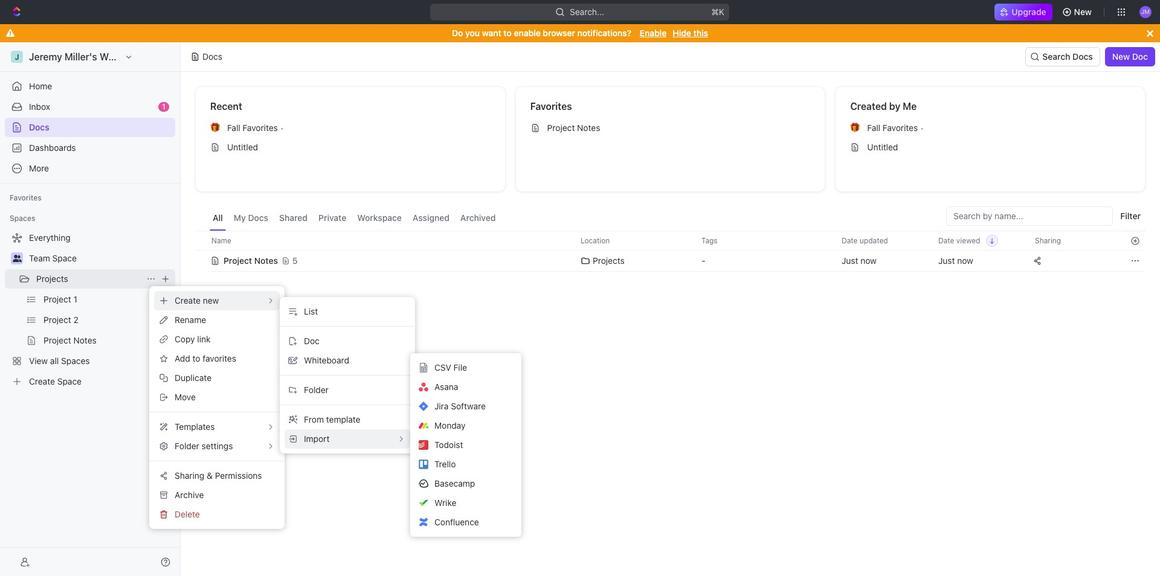 Task type: vqa. For each thing, say whether or not it's contained in the screenshot.
Untitled related to Created by Me
yes



Task type: describe. For each thing, give the bounding box(es) containing it.
todoist button
[[415, 436, 517, 455]]

move link
[[154, 388, 280, 407]]

asana
[[435, 382, 459, 392]]

archive
[[175, 490, 204, 501]]

1 horizontal spatial projects
[[593, 256, 625, 266]]

browser
[[543, 28, 576, 38]]

hide
[[673, 28, 692, 38]]

-
[[702, 256, 706, 266]]

project notes link
[[526, 118, 816, 138]]

projects link
[[36, 270, 141, 289]]

spaces
[[10, 214, 35, 223]]

• for created by me
[[921, 123, 925, 133]]

0 horizontal spatial to
[[193, 354, 200, 364]]

this
[[694, 28, 709, 38]]

favorites
[[203, 354, 236, 364]]

add to favorites
[[175, 354, 236, 364]]

date for date updated
[[842, 236, 858, 245]]

1 horizontal spatial notes
[[577, 123, 601, 133]]

all
[[213, 213, 223, 223]]

🎁 for created by me
[[851, 123, 861, 132]]

asana button
[[415, 378, 517, 397]]

todoist
[[435, 440, 463, 450]]

do you want to enable browser notifications? enable hide this
[[452, 28, 709, 38]]

search
[[1043, 51, 1071, 62]]

do
[[452, 28, 463, 38]]

user group image
[[12, 255, 21, 262]]

new for new
[[1075, 7, 1092, 17]]

rename
[[175, 315, 206, 325]]

location
[[581, 236, 610, 245]]

fall for created by me
[[868, 123, 881, 133]]

csv
[[435, 363, 452, 373]]

updated
[[860, 236, 889, 245]]

workspace button
[[354, 207, 405, 231]]

rename link
[[154, 311, 280, 330]]

sharing & permissions
[[175, 471, 262, 481]]

cell inside row
[[195, 250, 209, 272]]

private
[[319, 213, 347, 223]]

space
[[52, 253, 77, 264]]

⌘k
[[712, 7, 725, 17]]

Search by name... text field
[[954, 207, 1107, 226]]

whiteboard button
[[285, 351, 411, 371]]

add to favorites link
[[154, 349, 280, 369]]

new button
[[1058, 2, 1100, 22]]

software
[[451, 401, 486, 412]]

1 horizontal spatial doc
[[1133, 51, 1149, 62]]

me
[[903, 101, 917, 112]]

confluence button
[[415, 513, 517, 533]]

you
[[466, 28, 480, 38]]

monday button
[[415, 417, 517, 436]]

name
[[212, 236, 231, 245]]

delete link
[[154, 505, 280, 525]]

folder button
[[285, 381, 411, 400]]

archived button
[[458, 207, 499, 231]]

untitled for recent
[[227, 142, 258, 152]]

assigned
[[413, 213, 450, 223]]

docs inside sidebar 'navigation'
[[29, 122, 49, 132]]

search docs button
[[1026, 47, 1101, 67]]

search...
[[570, 7, 605, 17]]

team space
[[29, 253, 77, 264]]

my docs button
[[231, 207, 272, 231]]

create
[[175, 296, 201, 306]]

new for new doc
[[1113, 51, 1131, 62]]

recent
[[210, 101, 242, 112]]

template
[[326, 415, 361, 425]]

untitled link for created by me
[[846, 138, 1136, 157]]

date updated button
[[835, 232, 896, 250]]

csv file
[[435, 363, 467, 373]]

tab list containing all
[[210, 207, 499, 231]]

0 horizontal spatial doc
[[304, 336, 320, 346]]

row containing project notes
[[195, 249, 1146, 273]]

confluence
[[435, 517, 479, 528]]

fall favorites • for created by me
[[868, 123, 925, 133]]

project inside row
[[224, 256, 252, 266]]

2 just now from the left
[[939, 256, 974, 266]]

list button
[[285, 302, 411, 322]]

copy link link
[[154, 330, 280, 349]]

sharing for sharing & permissions
[[175, 471, 205, 481]]

create new button
[[154, 291, 280, 311]]

wrike
[[435, 498, 457, 508]]

archive link
[[154, 486, 280, 505]]

move
[[175, 392, 196, 403]]

project inside project notes link
[[548, 123, 575, 133]]

1 horizontal spatial to
[[504, 28, 512, 38]]

project notes inside project notes link
[[548, 123, 601, 133]]

untitled link for recent
[[206, 138, 496, 157]]

1 just now from the left
[[842, 256, 877, 266]]

search docs
[[1043, 51, 1094, 62]]

list
[[304, 306, 318, 317]]

projects inside tree
[[36, 274, 68, 284]]



Task type: locate. For each thing, give the bounding box(es) containing it.
new doc button
[[1106, 47, 1156, 67]]

2 • from the left
[[921, 123, 925, 133]]

untitled
[[227, 142, 258, 152], [868, 142, 899, 152]]

import
[[304, 434, 330, 444]]

docs
[[203, 51, 222, 62], [1073, 51, 1094, 62], [29, 122, 49, 132], [248, 213, 268, 223]]

5
[[293, 256, 298, 266]]

trello
[[435, 459, 456, 470]]

docs link
[[5, 118, 175, 137]]

tab list
[[210, 207, 499, 231]]

created by me
[[851, 101, 917, 112]]

0 vertical spatial project
[[548, 123, 575, 133]]

1 horizontal spatial fall
[[868, 123, 881, 133]]

1 horizontal spatial just now
[[939, 256, 974, 266]]

2 just from the left
[[939, 256, 956, 266]]

import button
[[285, 430, 411, 449]]

enable
[[640, 28, 667, 38]]

1 vertical spatial project
[[224, 256, 252, 266]]

0 vertical spatial project notes
[[548, 123, 601, 133]]

favorites button
[[5, 191, 46, 206]]

1 🎁 from the left
[[210, 123, 220, 132]]

0 horizontal spatial fall favorites •
[[227, 123, 284, 133]]

now down date viewed button
[[958, 256, 974, 266]]

date left "updated"
[[842, 236, 858, 245]]

date inside date updated button
[[842, 236, 858, 245]]

basecamp
[[435, 479, 475, 489]]

0 vertical spatial sharing
[[1036, 236, 1062, 245]]

fall favorites • for recent
[[227, 123, 284, 133]]

docs down inbox at the left of page
[[29, 122, 49, 132]]

create new link
[[154, 291, 280, 311]]

viewed
[[957, 236, 981, 245]]

&
[[207, 471, 213, 481]]

docs right search
[[1073, 51, 1094, 62]]

0 horizontal spatial just
[[842, 256, 859, 266]]

to right add
[[193, 354, 200, 364]]

0 horizontal spatial fall
[[227, 123, 240, 133]]

date viewed button
[[932, 232, 999, 250]]

fall down created
[[868, 123, 881, 133]]

row up -
[[195, 231, 1146, 251]]

untitled down created by me
[[868, 142, 899, 152]]

2 fall from the left
[[868, 123, 881, 133]]

whiteboard
[[304, 355, 349, 366]]

0 horizontal spatial sharing
[[175, 471, 205, 481]]

my
[[234, 213, 246, 223]]

2 row from the top
[[195, 249, 1146, 273]]

date for date viewed
[[939, 236, 955, 245]]

fall down recent
[[227, 123, 240, 133]]

add
[[175, 354, 190, 364]]

new doc
[[1113, 51, 1149, 62]]

0 horizontal spatial project
[[224, 256, 252, 266]]

archived
[[461, 213, 496, 223]]

0 vertical spatial to
[[504, 28, 512, 38]]

now
[[861, 256, 877, 266], [958, 256, 974, 266]]

table containing project notes
[[195, 231, 1146, 273]]

sharing up archive
[[175, 471, 205, 481]]

date inside date viewed button
[[939, 236, 955, 245]]

create new
[[175, 296, 219, 306]]

untitled link
[[206, 138, 496, 157], [846, 138, 1136, 157]]

date left viewed
[[939, 236, 955, 245]]

link
[[197, 334, 211, 345]]

private button
[[316, 207, 350, 231]]

tree
[[5, 229, 175, 392]]

1 horizontal spatial untitled link
[[846, 138, 1136, 157]]

date updated
[[842, 236, 889, 245]]

1 horizontal spatial just
[[939, 256, 956, 266]]

want
[[482, 28, 502, 38]]

now down date updated button at the right
[[861, 256, 877, 266]]

1 vertical spatial projects
[[36, 274, 68, 284]]

2 untitled link from the left
[[846, 138, 1136, 157]]

1 vertical spatial to
[[193, 354, 200, 364]]

1 date from the left
[[842, 236, 858, 245]]

from
[[304, 415, 324, 425]]

copy link
[[175, 334, 211, 345]]

sharing down search by name... text field
[[1036, 236, 1062, 245]]

1 untitled link from the left
[[206, 138, 496, 157]]

1 vertical spatial sharing
[[175, 471, 205, 481]]

workspace
[[357, 213, 402, 223]]

file
[[454, 363, 467, 373]]

duplicate link
[[154, 369, 280, 388]]

row containing name
[[195, 231, 1146, 251]]

enable
[[514, 28, 541, 38]]

1 vertical spatial notes
[[254, 256, 278, 266]]

1 • from the left
[[280, 123, 284, 133]]

1 fall favorites • from the left
[[227, 123, 284, 133]]

favorites
[[531, 101, 572, 112], [243, 123, 278, 133], [883, 123, 918, 133], [10, 193, 42, 203]]

1 untitled from the left
[[227, 142, 258, 152]]

🎁 down recent
[[210, 123, 220, 132]]

date viewed
[[939, 236, 981, 245]]

•
[[280, 123, 284, 133], [921, 123, 925, 133]]

docs inside button
[[1073, 51, 1094, 62]]

notes
[[577, 123, 601, 133], [254, 256, 278, 266]]

duplicate
[[175, 373, 212, 383]]

project notes
[[548, 123, 601, 133], [224, 256, 278, 266]]

• for recent
[[280, 123, 284, 133]]

fall for recent
[[227, 123, 240, 133]]

new
[[1075, 7, 1092, 17], [1113, 51, 1131, 62]]

1 vertical spatial project notes
[[224, 256, 278, 266]]

0 horizontal spatial notes
[[254, 256, 278, 266]]

0 horizontal spatial date
[[842, 236, 858, 245]]

0 horizontal spatial just now
[[842, 256, 877, 266]]

created
[[851, 101, 887, 112]]

sharing for sharing
[[1036, 236, 1062, 245]]

untitled for created by me
[[868, 142, 899, 152]]

by
[[890, 101, 901, 112]]

jira software
[[435, 401, 486, 412]]

home
[[29, 81, 52, 91]]

tree inside sidebar 'navigation'
[[5, 229, 175, 392]]

2 now from the left
[[958, 256, 974, 266]]

shared button
[[276, 207, 311, 231]]

table
[[195, 231, 1146, 273]]

0 vertical spatial notes
[[577, 123, 601, 133]]

copy
[[175, 334, 195, 345]]

fall favorites •
[[227, 123, 284, 133], [868, 123, 925, 133]]

🎁 for recent
[[210, 123, 220, 132]]

new right search docs
[[1113, 51, 1131, 62]]

just down date updated button at the right
[[842, 256, 859, 266]]

new
[[203, 296, 219, 306]]

0 horizontal spatial •
[[280, 123, 284, 133]]

docs inside "button"
[[248, 213, 268, 223]]

tree containing team space
[[5, 229, 175, 392]]

trello button
[[415, 455, 517, 475]]

doc
[[1133, 51, 1149, 62], [304, 336, 320, 346]]

0 horizontal spatial now
[[861, 256, 877, 266]]

🎁 down created
[[851, 123, 861, 132]]

row down tags in the top of the page
[[195, 249, 1146, 273]]

0 horizontal spatial untitled
[[227, 142, 258, 152]]

1 horizontal spatial now
[[958, 256, 974, 266]]

1 horizontal spatial date
[[939, 236, 955, 245]]

1 vertical spatial new
[[1113, 51, 1131, 62]]

team space link
[[29, 249, 173, 268]]

1 fall from the left
[[227, 123, 240, 133]]

0 vertical spatial new
[[1075, 7, 1092, 17]]

cell
[[195, 250, 209, 272]]

1 horizontal spatial 🎁
[[851, 123, 861, 132]]

2 🎁 from the left
[[851, 123, 861, 132]]

0 horizontal spatial project notes
[[224, 256, 278, 266]]

column header
[[195, 231, 209, 251]]

sidebar navigation
[[0, 42, 181, 577]]

notifications?
[[578, 28, 632, 38]]

1 just from the left
[[842, 256, 859, 266]]

1 horizontal spatial untitled
[[868, 142, 899, 152]]

delete
[[175, 510, 200, 520]]

0 horizontal spatial 🎁
[[210, 123, 220, 132]]

just now down date updated button at the right
[[842, 256, 877, 266]]

inbox
[[29, 102, 50, 112]]

dashboards
[[29, 143, 76, 153]]

just now down date viewed
[[939, 256, 974, 266]]

1 horizontal spatial •
[[921, 123, 925, 133]]

just down date viewed
[[939, 256, 956, 266]]

to right "want"
[[504, 28, 512, 38]]

1 horizontal spatial fall favorites •
[[868, 123, 925, 133]]

row
[[195, 231, 1146, 251], [195, 249, 1146, 273]]

1 horizontal spatial project notes
[[548, 123, 601, 133]]

wrike button
[[415, 494, 517, 513]]

0 horizontal spatial untitled link
[[206, 138, 496, 157]]

1 horizontal spatial sharing
[[1036, 236, 1062, 245]]

upgrade link
[[995, 4, 1053, 21]]

jira software button
[[415, 397, 517, 417]]

docs up recent
[[203, 51, 222, 62]]

1 horizontal spatial project
[[548, 123, 575, 133]]

fall favorites • down by
[[868, 123, 925, 133]]

1 now from the left
[[861, 256, 877, 266]]

monday
[[435, 421, 466, 431]]

docs right 'my'
[[248, 213, 268, 223]]

jira
[[435, 401, 449, 412]]

0 horizontal spatial projects
[[36, 274, 68, 284]]

2 date from the left
[[939, 236, 955, 245]]

team
[[29, 253, 50, 264]]

sharing
[[1036, 236, 1062, 245], [175, 471, 205, 481]]

fall favorites • down recent
[[227, 123, 284, 133]]

0 horizontal spatial new
[[1075, 7, 1092, 17]]

1 row from the top
[[195, 231, 1146, 251]]

0 vertical spatial projects
[[593, 256, 625, 266]]

folder
[[304, 385, 329, 395]]

2 fall favorites • from the left
[[868, 123, 925, 133]]

from template
[[304, 415, 361, 425]]

csv file button
[[415, 359, 517, 378]]

favorites inside favorites button
[[10, 193, 42, 203]]

home link
[[5, 77, 175, 96]]

new up search docs
[[1075, 7, 1092, 17]]

assigned button
[[410, 207, 453, 231]]

1 horizontal spatial new
[[1113, 51, 1131, 62]]

🎁
[[210, 123, 220, 132], [851, 123, 861, 132]]

project
[[548, 123, 575, 133], [224, 256, 252, 266]]

basecamp button
[[415, 475, 517, 494]]

0 vertical spatial doc
[[1133, 51, 1149, 62]]

1 vertical spatial doc
[[304, 336, 320, 346]]

projects down the team space
[[36, 274, 68, 284]]

projects down location
[[593, 256, 625, 266]]

2 untitled from the left
[[868, 142, 899, 152]]

untitled down recent
[[227, 142, 258, 152]]



